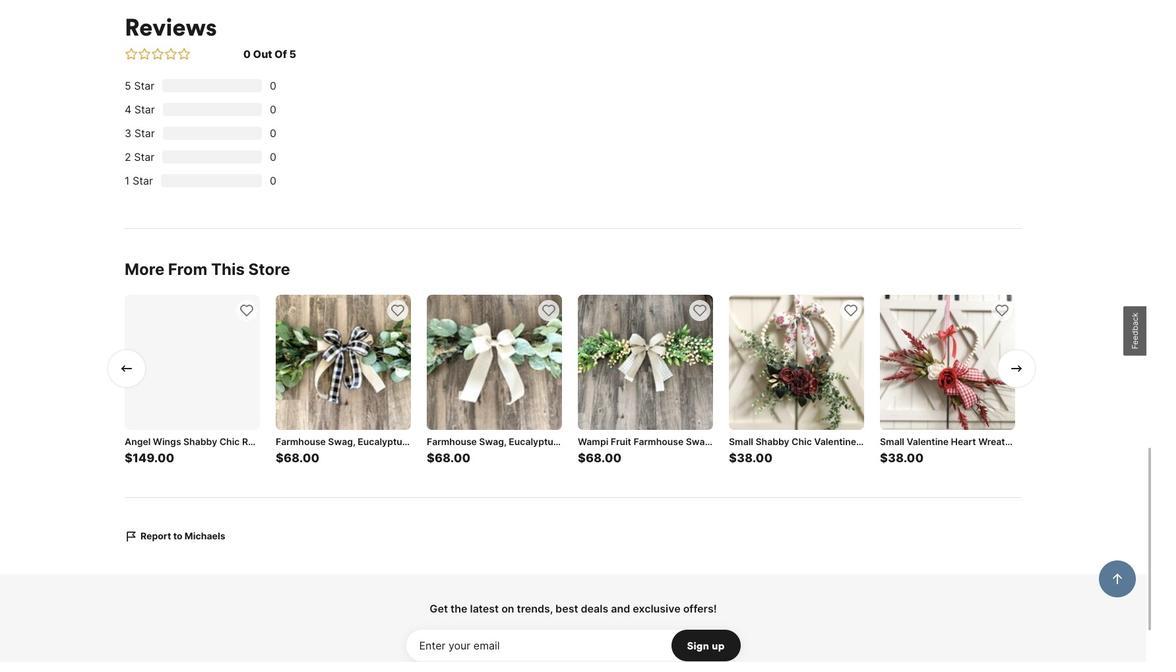 Task type: locate. For each thing, give the bounding box(es) containing it.
38.00 for product name is small valentine heart wreath red rose wood bead heart wreath red gingham ribbon asymmetrical wreath front door decor love white sola flower image
[[888, 451, 924, 464]]

deals
[[581, 602, 608, 615]]

2 $ 38.00 from the left
[[880, 451, 924, 464]]

0 for 1 star
[[270, 173, 276, 187]]

0 horizontal spatial 5
[[125, 78, 131, 92]]

4 $ from the left
[[578, 451, 586, 464]]

0 out of 5
[[243, 47, 296, 60]]

tabler image
[[151, 47, 164, 60], [177, 47, 191, 60], [119, 360, 135, 376]]

1 $ 38.00 from the left
[[729, 451, 773, 464]]

0 horizontal spatial favorite image
[[390, 302, 406, 318]]

1 favorite image from the left
[[239, 302, 255, 318]]

$ 38.00
[[729, 451, 773, 464], [880, 451, 924, 464]]

0 horizontal spatial 38.00
[[737, 451, 773, 464]]

3 favorite image from the left
[[994, 302, 1010, 318]]

to
[[173, 530, 182, 541]]

more
[[125, 259, 164, 278]]

store
[[248, 259, 290, 278]]

2 38.00 from the left
[[888, 451, 924, 464]]

2 horizontal spatial tabler image
[[177, 47, 191, 60]]

1 vertical spatial 5
[[125, 78, 131, 92]]

1 horizontal spatial 68.00
[[435, 451, 470, 464]]

star right 3 in the top of the page
[[134, 126, 155, 139]]

michaels
[[185, 530, 225, 541]]

sign up
[[687, 639, 725, 652]]

star right the 4
[[134, 102, 155, 115]]

favorite image for 38.00
[[843, 302, 859, 318]]

2 $ from the left
[[276, 451, 284, 464]]

2 $ 68.00 from the left
[[427, 451, 470, 464]]

report
[[141, 530, 171, 541]]

3 $ 68.00 from the left
[[578, 451, 622, 464]]

$
[[125, 451, 133, 464], [276, 451, 284, 464], [427, 451, 435, 464], [578, 451, 586, 464], [729, 451, 737, 464], [880, 451, 888, 464]]

1 $ 68.00 from the left
[[276, 451, 319, 464]]

$ for product name is farmhouse swag, eucalyptus swag wreath, buffalo check, beige black gingham, modern décor, year round, mirror entryway swag trending, elegant image in the left of the page
[[276, 451, 284, 464]]

star right 2
[[134, 150, 154, 163]]

3 68.00 from the left
[[586, 451, 622, 464]]

3 favorite image from the left
[[843, 302, 859, 318]]

1 favorite image from the left
[[390, 302, 406, 318]]

tabler image
[[125, 47, 138, 60], [138, 47, 151, 60], [164, 47, 177, 60], [1009, 360, 1024, 376], [125, 529, 138, 542]]

2 favorite image from the left
[[541, 302, 557, 318]]

5 star
[[125, 78, 155, 92]]

2 horizontal spatial favorite image
[[843, 302, 859, 318]]

3 $ from the left
[[427, 451, 435, 464]]

star
[[134, 78, 155, 92], [134, 102, 155, 115], [134, 126, 155, 139], [134, 150, 154, 163], [133, 173, 153, 187]]

1 horizontal spatial favorite image
[[541, 302, 557, 318]]

1 68.00 from the left
[[284, 451, 319, 464]]

1 horizontal spatial 5
[[289, 47, 296, 60]]

0 horizontal spatial $ 38.00
[[729, 451, 773, 464]]

product name is farmhouse swag, eucalyptus swag wreath, neutral bow, large swag, modern décor, year round, mirror entryway swag trending swag, elegant image
[[427, 294, 562, 429]]

1 38.00 from the left
[[737, 451, 773, 464]]

star for 2 star
[[134, 150, 154, 163]]

the
[[450, 602, 467, 615]]

3
[[125, 126, 131, 139]]

$ 68.00 for product name is farmhouse swag, eucalyptus swag wreath, buffalo check, beige black gingham, modern décor, year round, mirror entryway swag trending, elegant image in the left of the page
[[276, 451, 319, 464]]

2
[[125, 150, 131, 163]]

1 $ from the left
[[125, 451, 133, 464]]

1 horizontal spatial 38.00
[[888, 451, 924, 464]]

0 horizontal spatial favorite image
[[239, 302, 255, 318]]

5
[[289, 47, 296, 60], [125, 78, 131, 92]]

$ for product name is wampi fruit farmhouse swag kitchen swag modern décor vibrant timeless swag exotic fruit swag all year shabby chic swag unique farmhouse swag image at the right of page
[[578, 451, 586, 464]]

$ 38.00 for product name is small valentine heart wreath red rose wood bead heart wreath red gingham ribbon asymmetrical wreath front door decor love white sola flower image
[[880, 451, 924, 464]]

$ for product name is farmhouse swag, eucalyptus swag wreath, neutral bow, large swag, modern décor, year round, mirror entryway swag trending swag, elegant image
[[427, 451, 435, 464]]

2 horizontal spatial 68.00
[[586, 451, 622, 464]]

149.00
[[133, 451, 174, 464]]

5 up the 4
[[125, 78, 131, 92]]

2 favorite image from the left
[[692, 302, 708, 318]]

2 68.00 from the left
[[435, 451, 470, 464]]

38.00 for product name is small shabby chic valentine heart wreath wood bead heart maroon roses asymmetrical wreath hanging greenery front door decor love vintage image on the right of the page
[[737, 451, 773, 464]]

favorite image
[[239, 302, 255, 318], [541, 302, 557, 318], [843, 302, 859, 318]]

and
[[611, 602, 630, 615]]

38.00
[[737, 451, 773, 464], [888, 451, 924, 464]]

$ 68.00
[[276, 451, 319, 464], [427, 451, 470, 464], [578, 451, 622, 464]]

$ for product name is angel wings shabby chic rag wreath rustic art deco canvas vintage farmhouse memorial nursery unique country cottage heavenly stylish image
[[125, 451, 133, 464]]

0 horizontal spatial $ 68.00
[[276, 451, 319, 464]]

68.00
[[284, 451, 319, 464], [435, 451, 470, 464], [586, 451, 622, 464]]

favorite image
[[390, 302, 406, 318], [692, 302, 708, 318], [994, 302, 1010, 318]]

$ 38.00 for product name is small shabby chic valentine heart wreath wood bead heart maroon roses asymmetrical wreath hanging greenery front door decor love vintage image on the right of the page
[[729, 451, 773, 464]]

2 horizontal spatial favorite image
[[994, 302, 1010, 318]]

5 right of
[[289, 47, 296, 60]]

0 for 3 star
[[270, 126, 276, 139]]

on
[[501, 602, 514, 615]]

6 $ from the left
[[880, 451, 888, 464]]

5 $ from the left
[[729, 451, 737, 464]]

of
[[274, 47, 287, 60]]

3 star
[[125, 126, 155, 139]]

0 horizontal spatial 68.00
[[284, 451, 319, 464]]

favorite image for product name is small valentine heart wreath red rose wood bead heart wreath red gingham ribbon asymmetrical wreath front door decor love white sola flower image
[[994, 302, 1010, 318]]

1 horizontal spatial $ 68.00
[[427, 451, 470, 464]]

2 horizontal spatial $ 68.00
[[578, 451, 622, 464]]

star for 1 star
[[133, 173, 153, 187]]

latest
[[470, 602, 499, 615]]

star right 1
[[133, 173, 153, 187]]

this
[[211, 259, 245, 278]]

star up 4 star
[[134, 78, 155, 92]]

$ 68.00 for product name is wampi fruit farmhouse swag kitchen swag modern décor vibrant timeless swag exotic fruit swag all year shabby chic swag unique farmhouse swag image at the right of page
[[578, 451, 622, 464]]

reviews
[[125, 11, 217, 42]]

product name is wampi fruit farmhouse swag kitchen swag modern décor vibrant timeless swag exotic fruit swag all year shabby chic swag unique farmhouse swag image
[[578, 294, 713, 429]]

0
[[243, 47, 251, 60], [270, 78, 276, 92], [270, 102, 276, 115], [270, 126, 276, 139], [270, 150, 276, 163], [270, 173, 276, 187]]

favorite image for product name is wampi fruit farmhouse swag kitchen swag modern décor vibrant timeless swag exotic fruit swag all year shabby chic swag unique farmhouse swag image at the right of page
[[692, 302, 708, 318]]

1 horizontal spatial $ 38.00
[[880, 451, 924, 464]]

1 horizontal spatial favorite image
[[692, 302, 708, 318]]

4
[[125, 102, 131, 115]]



Task type: vqa. For each thing, say whether or not it's contained in the screenshot.
Off corresponding to 40%
no



Task type: describe. For each thing, give the bounding box(es) containing it.
$ for product name is small valentine heart wreath red rose wood bead heart wreath red gingham ribbon asymmetrical wreath front door decor love white sola flower image
[[880, 451, 888, 464]]

0 horizontal spatial tabler image
[[119, 360, 135, 376]]

out
[[253, 47, 272, 60]]

1 star
[[125, 173, 153, 187]]

favorite image for product name is farmhouse swag, eucalyptus swag wreath, buffalo check, beige black gingham, modern décor, year round, mirror entryway swag trending, elegant image in the left of the page
[[390, 302, 406, 318]]

trends,
[[517, 602, 553, 615]]

0 for 4 star
[[270, 102, 276, 115]]

exclusive
[[633, 602, 681, 615]]

favorite image for 149.00
[[239, 302, 255, 318]]

0 for 5 star
[[270, 78, 276, 92]]

1
[[125, 173, 130, 187]]

68.00 for product name is wampi fruit farmhouse swag kitchen swag modern décor vibrant timeless swag exotic fruit swag all year shabby chic swag unique farmhouse swag image at the right of page
[[586, 451, 622, 464]]

$ 68.00 for product name is farmhouse swag, eucalyptus swag wreath, neutral bow, large swag, modern décor, year round, mirror entryway swag trending swag, elegant image
[[427, 451, 470, 464]]

up
[[712, 639, 725, 652]]

68.00 for product name is farmhouse swag, eucalyptus swag wreath, neutral bow, large swag, modern décor, year round, mirror entryway swag trending swag, elegant image
[[435, 451, 470, 464]]

product name is small shabby chic valentine heart wreath wood bead heart maroon roses asymmetrical wreath hanging greenery front door decor love vintage image
[[729, 294, 864, 429]]

2 star
[[125, 150, 154, 163]]

product name is small valentine heart wreath red rose wood bead heart wreath red gingham ribbon asymmetrical wreath front door decor love white sola flower image
[[880, 294, 1015, 429]]

star for 4 star
[[134, 102, 155, 115]]

get the latest on trends, best deals and exclusive offers!
[[430, 602, 717, 615]]

1 horizontal spatial tabler image
[[151, 47, 164, 60]]

$ for product name is small shabby chic valentine heart wreath wood bead heart maroon roses asymmetrical wreath hanging greenery front door decor love vintage image on the right of the page
[[729, 451, 737, 464]]

star for 3 star
[[134, 126, 155, 139]]

product name is angel wings shabby chic rag wreath rustic art deco canvas vintage farmhouse memorial nursery unique country cottage heavenly stylish image
[[125, 294, 260, 429]]

product name is farmhouse swag, eucalyptus swag wreath, buffalo check, beige black gingham, modern décor, year round, mirror entryway swag trending, elegant image
[[276, 294, 411, 429]]

from
[[168, 259, 207, 278]]

get
[[430, 602, 448, 615]]

report to michaels
[[141, 530, 225, 541]]

favorite image for 68.00
[[541, 302, 557, 318]]

68.00 for product name is farmhouse swag, eucalyptus swag wreath, buffalo check, beige black gingham, modern décor, year round, mirror entryway swag trending, elegant image in the left of the page
[[284, 451, 319, 464]]

star for 5 star
[[134, 78, 155, 92]]

0 vertical spatial 5
[[289, 47, 296, 60]]

report to michaels button
[[125, 529, 225, 542]]

offers!
[[683, 602, 717, 615]]

more from this store
[[125, 259, 290, 278]]

4 star
[[125, 102, 155, 115]]

best
[[555, 602, 578, 615]]

0 for 2 star
[[270, 150, 276, 163]]

Enter your email field
[[406, 629, 740, 661]]

sign up button
[[671, 629, 740, 661]]

$ 149.00
[[125, 451, 174, 464]]

sign
[[687, 639, 709, 652]]



